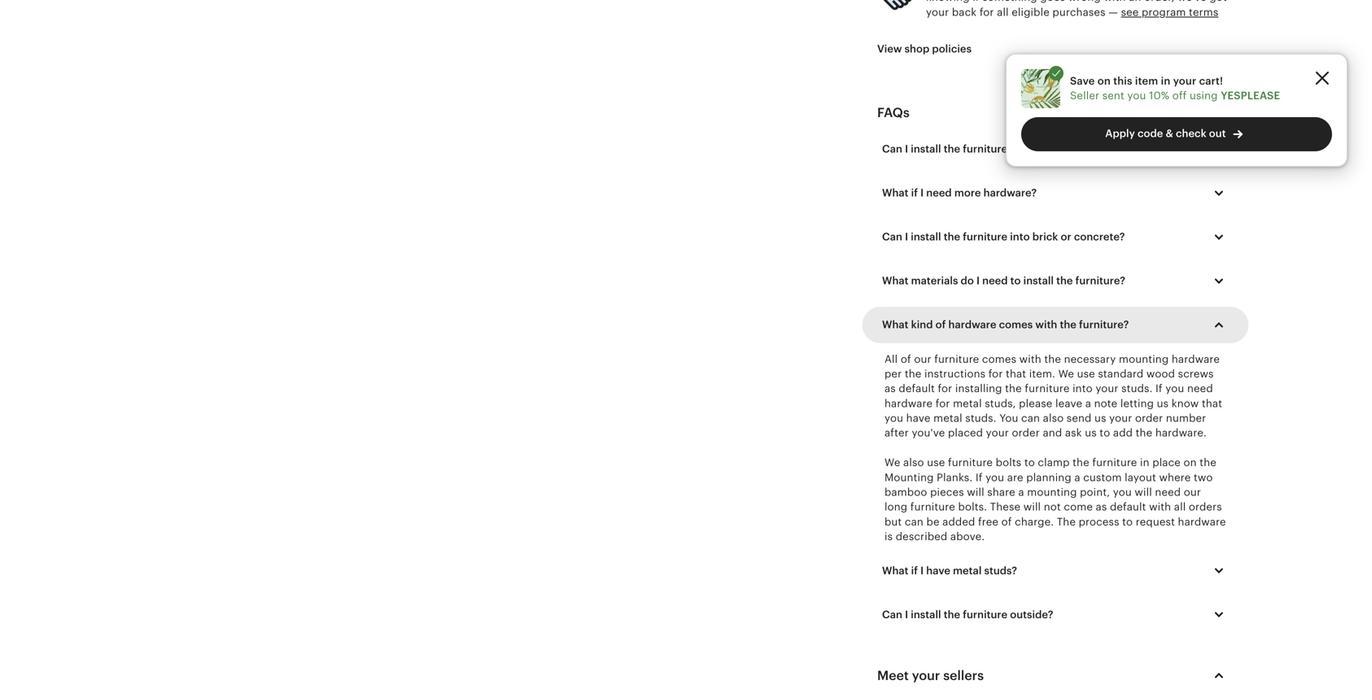 Task type: locate. For each thing, give the bounding box(es) containing it.
furniture? inside dropdown button
[[1076, 275, 1125, 287]]

if for have
[[911, 565, 918, 577]]

order down letting
[[1135, 412, 1163, 424]]

you up know
[[1166, 383, 1184, 395]]

install for can i install the furniture facing the other way?
[[911, 143, 941, 155]]

comes down 'what materials do i need to install the furniture?'
[[999, 319, 1033, 331]]

that left item.
[[1006, 368, 1026, 380]]

&
[[1166, 127, 1173, 140]]

place
[[1153, 457, 1181, 469]]

into left brick
[[1010, 231, 1030, 243]]

see program terms link
[[1121, 6, 1219, 18]]

furniture down more
[[963, 231, 1008, 243]]

1 vertical spatial order
[[1012, 427, 1040, 439]]

0 vertical spatial as
[[885, 383, 896, 395]]

a down are
[[1018, 486, 1024, 498]]

your inside save on this item in your cart! seller sent you 10% off using yesplease
[[1173, 75, 1197, 87]]

furniture up be
[[910, 501, 955, 513]]

1 vertical spatial comes
[[982, 353, 1016, 365]]

can inside all of our furniture comes with the necessary mounting hardware per the instructions for that item. we use standard wood screws as default for installing the furniture into your studs. if you need hardware for metal studs, please leave a note letting us know that you have metal studs. you can also send us your order number after you've placed your order and ask us to add the hardware.
[[1021, 412, 1040, 424]]

on
[[1098, 75, 1111, 87], [1184, 457, 1197, 469]]

to left add
[[1100, 427, 1110, 439]]

i up what if i need more hardware? at right top
[[905, 143, 908, 155]]

0 vertical spatial with
[[1035, 319, 1057, 331]]

materials
[[911, 275, 958, 287]]

studs.
[[1122, 383, 1153, 395], [965, 412, 997, 424]]

studs. up placed in the bottom of the page
[[965, 412, 997, 424]]

can
[[1021, 412, 1040, 424], [905, 516, 924, 528]]

of right the all
[[901, 353, 911, 365]]

also
[[1043, 412, 1064, 424], [903, 457, 924, 469]]

can down what if i need more hardware? at right top
[[882, 231, 902, 243]]

0 horizontal spatial order
[[1012, 427, 1040, 439]]

our
[[914, 353, 931, 365], [1184, 486, 1201, 498]]

0 vertical spatial on
[[1098, 75, 1111, 87]]

will up the bolts.
[[967, 486, 984, 498]]

install inside can i install the furniture outside? "dropdown button"
[[911, 609, 941, 621]]

2 vertical spatial a
[[1018, 486, 1024, 498]]

you
[[1127, 90, 1146, 102], [1166, 383, 1184, 395], [885, 412, 903, 424], [986, 471, 1004, 484], [1113, 486, 1132, 498]]

if inside the we also use furniture bolts to clamp the furniture in place on the mounting planks. if you are planning a custom layout where two bamboo pieces will share a mounting point, you will need our long furniture bolts. these will not come as default with all orders but can be added free of charge. the process to request hardware is described above.
[[976, 471, 983, 484]]

your right meet
[[912, 669, 940, 683]]

comes inside all of our furniture comes with the necessary mounting hardware per the instructions for that item. we use standard wood screws as default for installing the furniture into your studs. if you need hardware for metal studs, please leave a note letting us know that you have metal studs. you can also send us your order number after you've placed your order and ask us to add the hardware.
[[982, 353, 1016, 365]]

1 vertical spatial can
[[905, 516, 924, 528]]

0 horizontal spatial into
[[1010, 231, 1030, 243]]

2 can from the top
[[882, 231, 902, 243]]

sellers
[[943, 669, 984, 683]]

0 horizontal spatial a
[[1018, 486, 1024, 498]]

1 vertical spatial furniture?
[[1079, 319, 1129, 331]]

1 horizontal spatial as
[[1096, 501, 1107, 513]]

0 horizontal spatial we
[[885, 457, 900, 469]]

furniture? up necessary
[[1079, 319, 1129, 331]]

our right the all
[[914, 353, 931, 365]]

with inside all of our furniture comes with the necessary mounting hardware per the instructions for that item. we use standard wood screws as default for installing the furniture into your studs. if you need hardware for metal studs, please leave a note letting us know that you have metal studs. you can also send us your order number after you've placed your order and ask us to add the hardware.
[[1019, 353, 1041, 365]]

1 horizontal spatial a
[[1074, 471, 1080, 484]]

necessary
[[1064, 353, 1116, 365]]

install inside the can i install the furniture into brick or concrete? dropdown button
[[911, 231, 941, 243]]

we also use furniture bolts to clamp the furniture in place on the mounting planks. if you are planning a custom layout where two bamboo pieces will share a mounting point, you will need our long furniture bolts. these will not come as default with all orders but can be added free of charge. the process to request hardware is described above.
[[885, 457, 1226, 543]]

we
[[1058, 368, 1074, 380], [885, 457, 900, 469]]

0 vertical spatial can
[[882, 143, 902, 155]]

us left know
[[1157, 397, 1169, 410]]

0 horizontal spatial default
[[899, 383, 935, 395]]

1 vertical spatial into
[[1073, 383, 1093, 395]]

1 vertical spatial for
[[938, 383, 952, 395]]

with down what materials do i need to install the furniture? dropdown button
[[1035, 319, 1057, 331]]

install down brick
[[1023, 275, 1054, 287]]

your up add
[[1109, 412, 1132, 424]]

to up the "what kind of hardware comes with the furniture?" on the right of page
[[1010, 275, 1021, 287]]

3 what from the top
[[882, 319, 909, 331]]

1 can from the top
[[882, 143, 902, 155]]

will
[[967, 486, 984, 498], [1135, 486, 1152, 498], [1024, 501, 1041, 513]]

meet your sellers
[[877, 669, 984, 683]]

share
[[987, 486, 1015, 498]]

apply
[[1105, 127, 1135, 140]]

on inside save on this item in your cart! seller sent you 10% off using yesplease
[[1098, 75, 1111, 87]]

hardware up 'after'
[[885, 397, 933, 410]]

1 vertical spatial of
[[901, 353, 911, 365]]

can up described
[[905, 516, 924, 528]]

install for can i install the furniture outside?
[[911, 609, 941, 621]]

0 horizontal spatial also
[[903, 457, 924, 469]]

1 vertical spatial studs.
[[965, 412, 997, 424]]

clamp
[[1038, 457, 1070, 469]]

with inside the we also use furniture bolts to clamp the furniture in place on the mounting planks. if you are planning a custom layout where two bamboo pieces will share a mounting point, you will need our long furniture bolts. these will not come as default with all orders but can be added free of charge. the process to request hardware is described above.
[[1149, 501, 1171, 513]]

your inside dropdown button
[[912, 669, 940, 683]]

need
[[926, 187, 952, 199], [982, 275, 1008, 287], [1187, 383, 1213, 395], [1155, 486, 1181, 498]]

if down "wood"
[[1156, 383, 1163, 395]]

what left materials
[[882, 275, 909, 287]]

us down note
[[1095, 412, 1106, 424]]

1 vertical spatial if
[[911, 565, 918, 577]]

0 horizontal spatial if
[[976, 471, 983, 484]]

mounting
[[885, 471, 934, 484]]

0 vertical spatial if
[[911, 187, 918, 199]]

1 vertical spatial also
[[903, 457, 924, 469]]

2 if from the top
[[911, 565, 918, 577]]

4 what from the top
[[882, 565, 909, 577]]

0 horizontal spatial our
[[914, 353, 931, 365]]

1 horizontal spatial we
[[1058, 368, 1074, 380]]

0 horizontal spatial can
[[905, 516, 924, 528]]

we inside the we also use furniture bolts to clamp the furniture in place on the mounting planks. if you are planning a custom layout where two bamboo pieces will share a mounting point, you will need our long furniture bolts. these will not come as default with all orders but can be added free of charge. the process to request hardware is described above.
[[885, 457, 900, 469]]

bolts.
[[958, 501, 987, 513]]

can inside can i install the furniture outside? "dropdown button"
[[882, 609, 902, 621]]

on up sent
[[1098, 75, 1111, 87]]

our down the two
[[1184, 486, 1201, 498]]

can i install the furniture into brick or concrete?
[[882, 231, 1125, 243]]

1 what from the top
[[882, 187, 909, 199]]

in up 10%
[[1161, 75, 1171, 87]]

us right ask
[[1085, 427, 1097, 439]]

into
[[1010, 231, 1030, 243], [1073, 383, 1093, 395]]

install inside can i install the furniture facing the other way? 'dropdown button'
[[911, 143, 941, 155]]

2 vertical spatial can
[[882, 609, 902, 621]]

0 vertical spatial default
[[899, 383, 935, 395]]

i
[[905, 143, 908, 155], [920, 187, 924, 199], [905, 231, 908, 243], [976, 275, 980, 287], [920, 565, 924, 577], [905, 609, 908, 621]]

if inside what if i need more hardware? dropdown button
[[911, 187, 918, 199]]

1 horizontal spatial that
[[1202, 397, 1222, 410]]

can
[[882, 143, 902, 155], [882, 231, 902, 243], [882, 609, 902, 621]]

on up the two
[[1184, 457, 1197, 469]]

install up what if i need more hardware? at right top
[[911, 143, 941, 155]]

0 vertical spatial a
[[1085, 397, 1091, 410]]

with up item.
[[1019, 353, 1041, 365]]

order down you
[[1012, 427, 1040, 439]]

off
[[1172, 90, 1187, 102]]

i inside 'dropdown button'
[[905, 143, 908, 155]]

item
[[1135, 75, 1158, 87]]

also up mounting at the bottom right
[[903, 457, 924, 469]]

can up meet
[[882, 609, 902, 621]]

2 horizontal spatial will
[[1135, 486, 1152, 498]]

need left more
[[926, 187, 952, 199]]

as inside the we also use furniture bolts to clamp the furniture in place on the mounting planks. if you are planning a custom layout where two bamboo pieces will share a mounting point, you will need our long furniture bolts. these will not come as default with all orders but can be added free of charge. the process to request hardware is described above.
[[1096, 501, 1107, 513]]

1 horizontal spatial can
[[1021, 412, 1040, 424]]

1 if from the top
[[911, 187, 918, 199]]

default inside the we also use furniture bolts to clamp the furniture in place on the mounting planks. if you are planning a custom layout where two bamboo pieces will share a mounting point, you will need our long furniture bolts. these will not come as default with all orders but can be added free of charge. the process to request hardware is described above.
[[1110, 501, 1146, 513]]

also inside the we also use furniture bolts to clamp the furniture in place on the mounting planks. if you are planning a custom layout where two bamboo pieces will share a mounting point, you will need our long furniture bolts. these will not come as default with all orders but can be added free of charge. the process to request hardware is described above.
[[903, 457, 924, 469]]

per
[[885, 368, 902, 380]]

need inside the we also use furniture bolts to clamp the furniture in place on the mounting planks. if you are planning a custom layout where two bamboo pieces will share a mounting point, you will need our long furniture bolts. these will not come as default with all orders but can be added free of charge. the process to request hardware is described above.
[[1155, 486, 1181, 498]]

in up layout on the right bottom of page
[[1140, 457, 1150, 469]]

bamboo
[[885, 486, 927, 498]]

if
[[911, 187, 918, 199], [911, 565, 918, 577]]

you inside save on this item in your cart! seller sent you 10% off using yesplease
[[1127, 90, 1146, 102]]

as up the process
[[1096, 501, 1107, 513]]

of inside all of our furniture comes with the necessary mounting hardware per the instructions for that item. we use standard wood screws as default for installing the furniture into your studs. if you need hardware for metal studs, please leave a note letting us know that you have metal studs. you can also send us your order number after you've placed your order and ask us to add the hardware.
[[901, 353, 911, 365]]

more
[[954, 187, 981, 199]]

furniture down item.
[[1025, 383, 1070, 395]]

have inside all of our furniture comes with the necessary mounting hardware per the instructions for that item. we use standard wood screws as default for installing the furniture into your studs. if you need hardware for metal studs, please leave a note letting us know that you have metal studs. you can also send us your order number after you've placed your order and ask us to add the hardware.
[[906, 412, 931, 424]]

2 vertical spatial with
[[1149, 501, 1171, 513]]

1 horizontal spatial if
[[1156, 383, 1163, 395]]

i inside "dropdown button"
[[905, 609, 908, 621]]

use inside the we also use furniture bolts to clamp the furniture in place on the mounting planks. if you are planning a custom layout where two bamboo pieces will share a mounting point, you will need our long furniture bolts. these will not come as default with all orders but can be added free of charge. the process to request hardware is described above.
[[927, 457, 945, 469]]

the inside "dropdown button"
[[944, 609, 960, 621]]

1 horizontal spatial of
[[936, 319, 946, 331]]

1 vertical spatial mounting
[[1027, 486, 1077, 498]]

2 horizontal spatial of
[[1001, 516, 1012, 528]]

a up point,
[[1074, 471, 1080, 484]]

i left more
[[920, 187, 924, 199]]

need right do
[[982, 275, 1008, 287]]

install down what if i have metal studs?
[[911, 609, 941, 621]]

1 vertical spatial have
[[926, 565, 950, 577]]

what for what if i need more hardware?
[[882, 187, 909, 199]]

hardware inside the we also use furniture bolts to clamp the furniture in place on the mounting planks. if you are planning a custom layout where two bamboo pieces will share a mounting point, you will need our long furniture bolts. these will not come as default with all orders but can be added free of charge. the process to request hardware is described above.
[[1178, 516, 1226, 528]]

point,
[[1080, 486, 1110, 498]]

1 horizontal spatial will
[[1024, 501, 1041, 513]]

0 vertical spatial studs.
[[1122, 383, 1153, 395]]

that right know
[[1202, 397, 1222, 410]]

have inside dropdown button
[[926, 565, 950, 577]]

furniture inside dropdown button
[[963, 231, 1008, 243]]

that
[[1006, 368, 1026, 380], [1202, 397, 1222, 410]]

metal left 'studs?'
[[953, 565, 982, 577]]

will up charge.
[[1024, 501, 1041, 513]]

hardware inside dropdown button
[[948, 319, 996, 331]]

know
[[1172, 397, 1199, 410]]

come
[[1064, 501, 1093, 513]]

can down please
[[1021, 412, 1040, 424]]

order
[[1135, 412, 1163, 424], [1012, 427, 1040, 439]]

the down "or"
[[1056, 275, 1073, 287]]

0 vertical spatial into
[[1010, 231, 1030, 243]]

the right add
[[1136, 427, 1153, 439]]

what left kind on the right top of the page
[[882, 319, 909, 331]]

also up and
[[1043, 412, 1064, 424]]

1 horizontal spatial use
[[1077, 368, 1095, 380]]

0 vertical spatial use
[[1077, 368, 1095, 380]]

policies
[[932, 43, 972, 55]]

sent
[[1102, 90, 1125, 102]]

can i install the furniture into brick or concrete? button
[[870, 220, 1241, 254]]

is
[[885, 531, 893, 543]]

with inside dropdown button
[[1035, 319, 1057, 331]]

0 horizontal spatial use
[[927, 457, 945, 469]]

can for can i install the furniture outside?
[[882, 609, 902, 621]]

the up necessary
[[1060, 319, 1077, 331]]

if inside what if i have metal studs? dropdown button
[[911, 565, 918, 577]]

0 horizontal spatial of
[[901, 353, 911, 365]]

1 vertical spatial we
[[885, 457, 900, 469]]

1 vertical spatial on
[[1184, 457, 1197, 469]]

on inside the we also use furniture bolts to clamp the furniture in place on the mounting planks. if you are planning a custom layout where two bamboo pieces will share a mounting point, you will need our long furniture bolts. these will not come as default with all orders but can be added free of charge. the process to request hardware is described above.
[[1184, 457, 1197, 469]]

what for what kind of hardware comes with the furniture?
[[882, 319, 909, 331]]

please
[[1019, 397, 1053, 410]]

you up 'after'
[[885, 412, 903, 424]]

orders
[[1189, 501, 1222, 513]]

0 horizontal spatial on
[[1098, 75, 1111, 87]]

of right kind on the right top of the page
[[936, 319, 946, 331]]

0 vertical spatial have
[[906, 412, 931, 424]]

can for can i install the furniture facing the other way?
[[882, 143, 902, 155]]

request
[[1136, 516, 1175, 528]]

brick
[[1032, 231, 1058, 243]]

comes inside dropdown button
[[999, 319, 1033, 331]]

1 vertical spatial with
[[1019, 353, 1041, 365]]

1 vertical spatial default
[[1110, 501, 1146, 513]]

1 horizontal spatial our
[[1184, 486, 1201, 498]]

1 horizontal spatial into
[[1073, 383, 1093, 395]]

the up "custom"
[[1073, 457, 1089, 469]]

0 horizontal spatial in
[[1140, 457, 1150, 469]]

i down described
[[920, 565, 924, 577]]

2 horizontal spatial a
[[1085, 397, 1091, 410]]

check
[[1176, 127, 1207, 140]]

mounting inside the we also use furniture bolts to clamp the furniture in place on the mounting planks. if you are planning a custom layout where two bamboo pieces will share a mounting point, you will need our long furniture bolts. these will not come as default with all orders but can be added free of charge. the process to request hardware is described above.
[[1027, 486, 1077, 498]]

can for can i install the furniture into brick or concrete?
[[882, 231, 902, 243]]

0 horizontal spatial that
[[1006, 368, 1026, 380]]

add
[[1113, 427, 1133, 439]]

furniture? down concrete? on the right top of page
[[1076, 275, 1125, 287]]

custom
[[1083, 471, 1122, 484]]

and
[[1043, 427, 1062, 439]]

into inside dropdown button
[[1010, 231, 1030, 243]]

have up you've
[[906, 412, 931, 424]]

way?
[[1094, 143, 1119, 155]]

1 vertical spatial if
[[976, 471, 983, 484]]

planning
[[1026, 471, 1072, 484]]

metal inside dropdown button
[[953, 565, 982, 577]]

a
[[1085, 397, 1091, 410], [1074, 471, 1080, 484], [1018, 486, 1024, 498]]

what for what if i have metal studs?
[[882, 565, 909, 577]]

apply code & check out link
[[1021, 117, 1332, 151]]

1 vertical spatial metal
[[933, 412, 962, 424]]

default up request
[[1110, 501, 1146, 513]]

default down per
[[899, 383, 935, 395]]

as inside all of our furniture comes with the necessary mounting hardware per the instructions for that item. we use standard wood screws as default for installing the furniture into your studs. if you need hardware for metal studs, please leave a note letting us know that you have metal studs. you can also send us your order number after you've placed your order and ask us to add the hardware.
[[885, 383, 896, 395]]

can inside can i install the furniture facing the other way? 'dropdown button'
[[882, 143, 902, 155]]

furniture up "instructions"
[[934, 353, 979, 365]]

need down screws
[[1187, 383, 1213, 395]]

0 horizontal spatial studs.
[[965, 412, 997, 424]]

use down necessary
[[1077, 368, 1095, 380]]

furniture
[[963, 143, 1008, 155], [963, 231, 1008, 243], [934, 353, 979, 365], [1025, 383, 1070, 395], [948, 457, 993, 469], [1092, 457, 1137, 469], [910, 501, 955, 513], [963, 609, 1008, 621]]

metal
[[953, 397, 982, 410], [933, 412, 962, 424], [953, 565, 982, 577]]

comes
[[999, 319, 1033, 331], [982, 353, 1016, 365]]

the
[[944, 143, 960, 155], [1045, 143, 1061, 155], [944, 231, 960, 243], [1056, 275, 1073, 287], [1060, 319, 1077, 331], [1044, 353, 1061, 365], [905, 368, 922, 380], [1005, 383, 1022, 395], [1136, 427, 1153, 439], [1073, 457, 1089, 469], [1200, 457, 1217, 469], [944, 609, 960, 621]]

can up what if i need more hardware? at right top
[[882, 143, 902, 155]]

3 can from the top
[[882, 609, 902, 621]]

have down described
[[926, 565, 950, 577]]

wood
[[1147, 368, 1175, 380]]

0 vertical spatial of
[[936, 319, 946, 331]]

a up send at the bottom right
[[1085, 397, 1091, 410]]

0 vertical spatial in
[[1161, 75, 1171, 87]]

install up materials
[[911, 231, 941, 243]]

1 horizontal spatial default
[[1110, 501, 1146, 513]]

metal down installing
[[953, 397, 982, 410]]

if right planks.
[[976, 471, 983, 484]]

hardware down orders
[[1178, 516, 1226, 528]]

0 vertical spatial comes
[[999, 319, 1033, 331]]

1 horizontal spatial order
[[1135, 412, 1163, 424]]

0 vertical spatial also
[[1043, 412, 1064, 424]]

1 horizontal spatial also
[[1043, 412, 1064, 424]]

0 vertical spatial us
[[1157, 397, 1169, 410]]

with up request
[[1149, 501, 1171, 513]]

ask
[[1065, 427, 1082, 439]]

where
[[1159, 471, 1191, 484]]

into up leave
[[1073, 383, 1093, 395]]

studs?
[[984, 565, 1017, 577]]

use up planks.
[[927, 457, 945, 469]]

to inside all of our furniture comes with the necessary mounting hardware per the instructions for that item. we use standard wood screws as default for installing the furniture into your studs. if you need hardware for metal studs, please leave a note letting us know that you have metal studs. you can also send us your order number after you've placed your order and ask us to add the hardware.
[[1100, 427, 1110, 439]]

furniture left facing
[[963, 143, 1008, 155]]

0 vertical spatial we
[[1058, 368, 1074, 380]]

to right bolts
[[1024, 457, 1035, 469]]

also inside all of our furniture comes with the necessary mounting hardware per the instructions for that item. we use standard wood screws as default for installing the furniture into your studs. if you need hardware for metal studs, please leave a note letting us know that you have metal studs. you can also send us your order number after you've placed your order and ask us to add the hardware.
[[1043, 412, 1064, 424]]

the inside dropdown button
[[1056, 275, 1073, 287]]

we up mounting at the bottom right
[[885, 457, 900, 469]]

comes for furniture
[[982, 353, 1016, 365]]

0 horizontal spatial mounting
[[1027, 486, 1077, 498]]

0 vertical spatial mounting
[[1119, 353, 1169, 365]]

if down described
[[911, 565, 918, 577]]

can inside the can i install the furniture into brick or concrete? dropdown button
[[882, 231, 902, 243]]

1 vertical spatial can
[[882, 231, 902, 243]]

use
[[1077, 368, 1095, 380], [927, 457, 945, 469]]

0 vertical spatial can
[[1021, 412, 1040, 424]]

we inside all of our furniture comes with the necessary mounting hardware per the instructions for that item. we use standard wood screws as default for installing the furniture into your studs. if you need hardware for metal studs, please leave a note letting us know that you have metal studs. you can also send us your order number after you've placed your order and ask us to add the hardware.
[[1058, 368, 1074, 380]]

1 vertical spatial our
[[1184, 486, 1201, 498]]

1 vertical spatial use
[[927, 457, 945, 469]]

1 horizontal spatial in
[[1161, 75, 1171, 87]]

0 vertical spatial our
[[914, 353, 931, 365]]

you've
[[912, 427, 945, 439]]

2 vertical spatial of
[[1001, 516, 1012, 528]]

0 vertical spatial furniture?
[[1076, 275, 1125, 287]]

default
[[899, 383, 935, 395], [1110, 501, 1146, 513]]

studs. up letting
[[1122, 383, 1153, 395]]

1 horizontal spatial mounting
[[1119, 353, 1169, 365]]

need down where
[[1155, 486, 1181, 498]]

we right item.
[[1058, 368, 1074, 380]]

you down item
[[1127, 90, 1146, 102]]

1 horizontal spatial on
[[1184, 457, 1197, 469]]

i down what if i have metal studs?
[[905, 609, 908, 621]]

0 vertical spatial that
[[1006, 368, 1026, 380]]

2 what from the top
[[882, 275, 909, 287]]

what down is
[[882, 565, 909, 577]]

your up off
[[1173, 75, 1197, 87]]

as down per
[[885, 383, 896, 395]]

1 vertical spatial as
[[1096, 501, 1107, 513]]

mounting
[[1119, 353, 1169, 365], [1027, 486, 1077, 498]]

your up note
[[1096, 383, 1119, 395]]

1 vertical spatial in
[[1140, 457, 1150, 469]]

us
[[1157, 397, 1169, 410], [1095, 412, 1106, 424], [1085, 427, 1097, 439]]

0 horizontal spatial as
[[885, 383, 896, 395]]

0 vertical spatial if
[[1156, 383, 1163, 395]]

install inside what materials do i need to install the furniture? dropdown button
[[1023, 275, 1054, 287]]

2 vertical spatial metal
[[953, 565, 982, 577]]



Task type: vqa. For each thing, say whether or not it's contained in the screenshot.
28.80's the d
no



Task type: describe. For each thing, give the bounding box(es) containing it.
meet your sellers button
[[863, 656, 1243, 689]]

planks.
[[937, 471, 973, 484]]

placed
[[948, 427, 983, 439]]

not
[[1044, 501, 1061, 513]]

two
[[1194, 471, 1213, 484]]

use inside all of our furniture comes with the necessary mounting hardware per the instructions for that item. we use standard wood screws as default for installing the furniture into your studs. if you need hardware for metal studs, please leave a note letting us know that you have metal studs. you can also send us your order number after you've placed your order and ask us to add the hardware.
[[1077, 368, 1095, 380]]

1 vertical spatial that
[[1202, 397, 1222, 410]]

seller
[[1070, 90, 1100, 102]]

number
[[1166, 412, 1206, 424]]

do
[[961, 275, 974, 287]]

can i install the furniture facing the other way? button
[[870, 132, 1241, 166]]

see
[[1121, 6, 1139, 18]]

with for necessary
[[1019, 353, 1041, 365]]

what materials do i need to install the furniture? button
[[870, 264, 1241, 298]]

what if i have metal studs?
[[882, 565, 1017, 577]]

outside?
[[1010, 609, 1053, 621]]

furniture up planks.
[[948, 457, 993, 469]]

furniture up "custom"
[[1092, 457, 1137, 469]]

using
[[1190, 90, 1218, 102]]

into inside all of our furniture comes with the necessary mounting hardware per the instructions for that item. we use standard wood screws as default for installing the furniture into your studs. if you need hardware for metal studs, please leave a note letting us know that you have metal studs. you can also send us your order number after you've placed your order and ask us to add the hardware.
[[1073, 383, 1093, 395]]

furniture? inside dropdown button
[[1079, 319, 1129, 331]]

code
[[1138, 127, 1163, 140]]

need inside all of our furniture comes with the necessary mounting hardware per the instructions for that item. we use standard wood screws as default for installing the furniture into your studs. if you need hardware for metal studs, please leave a note letting us know that you have metal studs. you can also send us your order number after you've placed your order and ask us to add the hardware.
[[1187, 383, 1213, 395]]

leave
[[1055, 397, 1082, 410]]

program
[[1142, 6, 1186, 18]]

all
[[1174, 501, 1186, 513]]

if inside all of our furniture comes with the necessary mounting hardware per the instructions for that item. we use standard wood screws as default for installing the furniture into your studs. if you need hardware for metal studs, please leave a note letting us know that you have metal studs. you can also send us your order number after you've placed your order and ask us to add the hardware.
[[1156, 383, 1163, 395]]

in inside the we also use furniture bolts to clamp the furniture in place on the mounting planks. if you are planning a custom layout where two bamboo pieces will share a mounting point, you will need our long furniture bolts. these will not come as default with all orders but can be added free of charge. the process to request hardware is described above.
[[1140, 457, 1150, 469]]

i right do
[[976, 275, 980, 287]]

hardware.
[[1155, 427, 1207, 439]]

of inside the we also use furniture bolts to clamp the furniture in place on the mounting planks. if you are planning a custom layout where two bamboo pieces will share a mounting point, you will need our long furniture bolts. these will not come as default with all orders but can be added free of charge. the process to request hardware is described above.
[[1001, 516, 1012, 528]]

the up the two
[[1200, 457, 1217, 469]]

1 vertical spatial a
[[1074, 471, 1080, 484]]

letting
[[1120, 397, 1154, 410]]

what materials do i need to install the furniture?
[[882, 275, 1125, 287]]

facing
[[1010, 143, 1042, 155]]

above.
[[950, 531, 985, 543]]

this
[[1113, 75, 1132, 87]]

what kind of hardware comes with the furniture?
[[882, 319, 1129, 331]]

can i install the furniture outside? button
[[870, 598, 1241, 632]]

our inside the we also use furniture bolts to clamp the furniture in place on the mounting planks. if you are planning a custom layout where two bamboo pieces will share a mounting point, you will need our long furniture bolts. these will not come as default with all orders but can be added free of charge. the process to request hardware is described above.
[[1184, 486, 1201, 498]]

install for can i install the furniture into brick or concrete?
[[911, 231, 941, 243]]

comes for hardware
[[999, 319, 1033, 331]]

yesplease
[[1221, 90, 1280, 102]]

studs,
[[985, 397, 1016, 410]]

what if i have metal studs? button
[[870, 554, 1241, 588]]

1 horizontal spatial studs.
[[1122, 383, 1153, 395]]

cart!
[[1199, 75, 1223, 87]]

described
[[896, 531, 948, 543]]

hardware up screws
[[1172, 353, 1220, 365]]

if for need
[[911, 187, 918, 199]]

concrete?
[[1074, 231, 1125, 243]]

the up what if i need more hardware? at right top
[[944, 143, 960, 155]]

i down what if i need more hardware? at right top
[[905, 231, 908, 243]]

can i install the furniture facing the other way?
[[882, 143, 1119, 155]]

a inside all of our furniture comes with the necessary mounting hardware per the instructions for that item. we use standard wood screws as default for installing the furniture into your studs. if you need hardware for metal studs, please leave a note letting us know that you have metal studs. you can also send us your order number after you've placed your order and ask us to add the hardware.
[[1085, 397, 1091, 410]]

in inside save on this item in your cart! seller sent you 10% off using yesplease
[[1161, 75, 1171, 87]]

0 vertical spatial metal
[[953, 397, 982, 410]]

meet
[[877, 669, 909, 683]]

what if i need more hardware?
[[882, 187, 1037, 199]]

the down what if i need more hardware? at right top
[[944, 231, 960, 243]]

terms
[[1189, 6, 1219, 18]]

you up share
[[986, 471, 1004, 484]]

to left request
[[1122, 516, 1133, 528]]

0 horizontal spatial will
[[967, 486, 984, 498]]

the
[[1057, 516, 1076, 528]]

after
[[885, 427, 909, 439]]

hardware?
[[984, 187, 1037, 199]]

furniture inside 'dropdown button'
[[963, 143, 1008, 155]]

2 vertical spatial us
[[1085, 427, 1097, 439]]

or
[[1061, 231, 1072, 243]]

view
[[877, 43, 902, 55]]

can i install the furniture outside?
[[882, 609, 1053, 621]]

all
[[885, 353, 898, 365]]

out
[[1209, 127, 1226, 140]]

be
[[926, 516, 940, 528]]

to inside dropdown button
[[1010, 275, 1021, 287]]

process
[[1079, 516, 1119, 528]]

standard
[[1098, 368, 1144, 380]]

you down layout on the right bottom of page
[[1113, 486, 1132, 498]]

you
[[999, 412, 1018, 424]]

0 vertical spatial order
[[1135, 412, 1163, 424]]

save
[[1070, 75, 1095, 87]]

1 vertical spatial us
[[1095, 412, 1106, 424]]

view shop policies button
[[865, 34, 984, 64]]

the left other
[[1045, 143, 1061, 155]]

2 vertical spatial for
[[936, 397, 950, 410]]

note
[[1094, 397, 1118, 410]]

what kind of hardware comes with the furniture? button
[[870, 308, 1241, 342]]

shop
[[905, 43, 930, 55]]

your down you
[[986, 427, 1009, 439]]

other
[[1064, 143, 1091, 155]]

are
[[1007, 471, 1023, 484]]

the up studs,
[[1005, 383, 1022, 395]]

our inside all of our furniture comes with the necessary mounting hardware per the instructions for that item. we use standard wood screws as default for installing the furniture into your studs. if you need hardware for metal studs, please leave a note letting us know that you have metal studs. you can also send us your order number after you've placed your order and ask us to add the hardware.
[[914, 353, 931, 365]]

layout
[[1125, 471, 1156, 484]]

all of our furniture comes with the necessary mounting hardware per the instructions for that item. we use standard wood screws as default for installing the furniture into your studs. if you need hardware for metal studs, please leave a note letting us know that you have metal studs. you can also send us your order number after you've placed your order and ask us to add the hardware.
[[885, 353, 1222, 439]]

pieces
[[930, 486, 964, 498]]

added
[[942, 516, 975, 528]]

save on this item in your cart! seller sent you 10% off using yesplease
[[1070, 75, 1280, 102]]

of inside dropdown button
[[936, 319, 946, 331]]

the up item.
[[1044, 353, 1061, 365]]

long
[[885, 501, 908, 513]]

0 vertical spatial for
[[989, 368, 1003, 380]]

bolts
[[996, 457, 1022, 469]]

the right per
[[905, 368, 922, 380]]

free
[[978, 516, 999, 528]]

instructions
[[924, 368, 986, 380]]

but
[[885, 516, 902, 528]]

10%
[[1149, 90, 1170, 102]]

screws
[[1178, 368, 1214, 380]]

what if i need more hardware? button
[[870, 176, 1241, 210]]

can inside the we also use furniture bolts to clamp the furniture in place on the mounting planks. if you are planning a custom layout where two bamboo pieces will share a mounting point, you will need our long furniture bolts. these will not come as default with all orders but can be added free of charge. the process to request hardware is described above.
[[905, 516, 924, 528]]

charge.
[[1015, 516, 1054, 528]]

what for what materials do i need to install the furniture?
[[882, 275, 909, 287]]

mounting inside all of our furniture comes with the necessary mounting hardware per the instructions for that item. we use standard wood screws as default for installing the furniture into your studs. if you need hardware for metal studs, please leave a note letting us know that you have metal studs. you can also send us your order number after you've placed your order and ask us to add the hardware.
[[1119, 353, 1169, 365]]

default inside all of our furniture comes with the necessary mounting hardware per the instructions for that item. we use standard wood screws as default for installing the furniture into your studs. if you need hardware for metal studs, please leave a note letting us know that you have metal studs. you can also send us your order number after you've placed your order and ask us to add the hardware.
[[899, 383, 935, 395]]

with for furniture?
[[1035, 319, 1057, 331]]

furniture inside "dropdown button"
[[963, 609, 1008, 621]]



